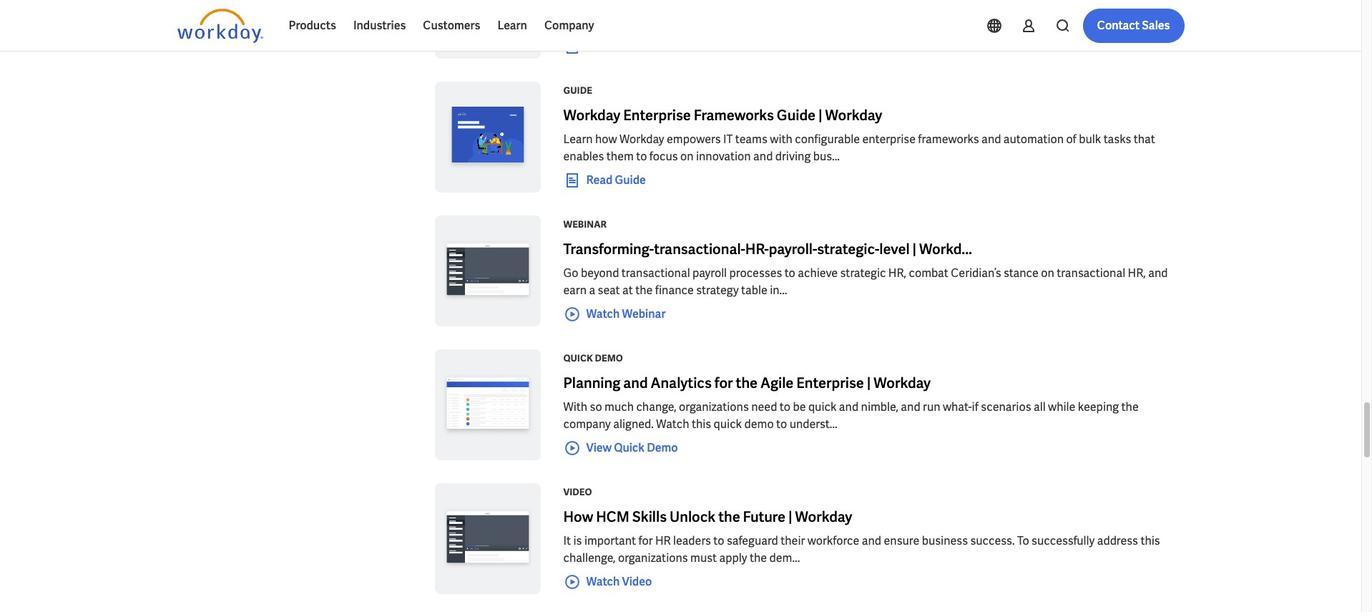 Task type: describe. For each thing, give the bounding box(es) containing it.
if
[[972, 399, 979, 414]]

quick demo
[[564, 352, 623, 364]]

planning
[[564, 374, 621, 392]]

for inside having your finance and hcm on one platform increases the buy-in across the business, ensures one source of the truth for all hr and finance information, and red...
[[564, 15, 578, 30]]

the up 'need'
[[736, 374, 758, 392]]

transforming-transactional-hr-payroll-strategic-level | workd... go beyond transactional payroll processes to achieve strategic hr, combat ceridian's stance on transactional hr, and earn a seat at the finance strategy table in...
[[564, 240, 1169, 298]]

to inside transforming-transactional-hr-payroll-strategic-level | workd... go beyond transactional payroll processes to achieve strategic hr, combat ceridian's stance on transactional hr, and earn a seat at the finance strategy table in...
[[785, 266, 796, 281]]

tasks
[[1104, 132, 1132, 147]]

innovation
[[696, 149, 751, 164]]

transforming-
[[564, 240, 654, 258]]

sales
[[1143, 18, 1171, 33]]

it
[[564, 533, 571, 548]]

for inside planning and analytics for the agile enterprise | workday with so much change, organizations need to be quick and nimble, and run what-if scenarios all while keeping the company aligned. watch this quick demo to underst...
[[715, 374, 733, 392]]

1 hr, from the left
[[889, 266, 907, 281]]

ebook
[[615, 39, 648, 54]]

customers button
[[415, 9, 489, 43]]

hcm inside having your finance and hcm on one platform increases the buy-in across the business, ensures one source of the truth for all hr and finance information, and red...
[[691, 0, 717, 13]]

challenge,
[[564, 550, 616, 565]]

buy-
[[876, 0, 898, 13]]

workd...
[[920, 240, 973, 258]]

the up contact sales
[[1134, 0, 1151, 13]]

your
[[602, 0, 625, 13]]

watch for hcm
[[587, 574, 620, 589]]

products
[[289, 18, 336, 33]]

and inside how hcm skills unlock the future | workday it is important for hr leaders to safeguard their workforce and ensure business success. to successfully address this challenge, organizations must apply the dem...
[[862, 533, 882, 548]]

platform
[[757, 0, 801, 13]]

ensure
[[884, 533, 920, 548]]

workday up how
[[564, 106, 621, 125]]

all inside having your finance and hcm on one platform increases the buy-in across the business, ensures one source of the truth for all hr and finance information, and red...
[[580, 15, 592, 30]]

all inside planning and analytics for the agile enterprise | workday with so much change, organizations need to be quick and nimble, and run what-if scenarios all while keeping the company aligned. watch this quick demo to underst...
[[1034, 399, 1046, 414]]

watch webinar
[[587, 306, 666, 321]]

2 one from the left
[[1061, 0, 1081, 13]]

workday up 'configurable'
[[826, 106, 883, 125]]

empowers
[[667, 132, 721, 147]]

the inside transforming-transactional-hr-payroll-strategic-level | workd... go beyond transactional payroll processes to achieve strategic hr, combat ceridian's stance on transactional hr, and earn a seat at the finance strategy table in...
[[636, 283, 653, 298]]

workday up 'focus'
[[620, 132, 665, 147]]

them
[[607, 149, 634, 164]]

having your finance and hcm on one platform increases the buy-in across the business, ensures one source of the truth for all hr and finance information, and red...
[[564, 0, 1180, 30]]

company button
[[536, 9, 603, 43]]

1 one from the left
[[735, 0, 755, 13]]

red...
[[763, 15, 788, 30]]

on inside transforming-transactional-hr-payroll-strategic-level | workd... go beyond transactional payroll processes to achieve strategic hr, combat ceridian's stance on transactional hr, and earn a seat at the finance strategy table in...
[[1042, 266, 1055, 281]]

1 transactional from the left
[[622, 266, 691, 281]]

watch for transactional-
[[587, 306, 620, 321]]

change,
[[637, 399, 677, 414]]

frameworks
[[919, 132, 980, 147]]

frameworks
[[694, 106, 774, 125]]

safeguard
[[727, 533, 779, 548]]

| inside workday enterprise frameworks guide | workday learn how workday empowers it teams with configurable enterprise frameworks and automation of bulk tasks that enables them to focus on innovation and driving bus...
[[819, 106, 823, 125]]

read for read guide
[[587, 172, 613, 187]]

watch inside planning and analytics for the agile enterprise | workday with so much change, organizations need to be quick and nimble, and run what-if scenarios all while keeping the company aligned. watch this quick demo to underst...
[[657, 417, 690, 432]]

business
[[922, 533, 968, 548]]

enterprise
[[863, 132, 916, 147]]

learn button
[[489, 9, 536, 43]]

scenarios
[[982, 399, 1032, 414]]

1 horizontal spatial quick
[[614, 440, 645, 455]]

strategic-
[[818, 240, 880, 258]]

industries button
[[345, 9, 415, 43]]

analytics
[[651, 374, 712, 392]]

be
[[793, 399, 806, 414]]

of for on
[[1121, 0, 1131, 13]]

enterprise inside workday enterprise frameworks guide | workday learn how workday empowers it teams with configurable enterprise frameworks and automation of bulk tasks that enables them to focus on innovation and driving bus...
[[624, 106, 691, 125]]

workforce
[[808, 533, 860, 548]]

their
[[781, 533, 805, 548]]

unlock
[[670, 508, 716, 526]]

aligned.
[[614, 417, 654, 432]]

payroll
[[693, 266, 727, 281]]

skills
[[633, 508, 667, 526]]

company
[[545, 18, 594, 33]]

truth
[[1153, 0, 1180, 13]]

hr inside how hcm skills unlock the future | workday it is important for hr leaders to safeguard their workforce and ensure business success. to successfully address this challenge, organizations must apply the dem...
[[656, 533, 671, 548]]

workday enterprise frameworks guide | workday learn how workday empowers it teams with configurable enterprise frameworks and automation of bulk tasks that enables them to focus on innovation and driving bus...
[[564, 106, 1156, 164]]

leaders
[[674, 533, 711, 548]]

ensures
[[1018, 0, 1059, 13]]

combat
[[909, 266, 949, 281]]

to inside workday enterprise frameworks guide | workday learn how workday empowers it teams with configurable enterprise frameworks and automation of bulk tasks that enables them to focus on innovation and driving bus...
[[637, 149, 647, 164]]

read guide link
[[564, 172, 646, 189]]

this inside how hcm skills unlock the future | workday it is important for hr leaders to safeguard their workforce and ensure business success. to successfully address this challenge, organizations must apply the dem...
[[1141, 533, 1161, 548]]

to left be
[[780, 399, 791, 414]]

on inside workday enterprise frameworks guide | workday learn how workday empowers it teams with configurable enterprise frameworks and automation of bulk tasks that enables them to focus on innovation and driving bus...
[[681, 149, 694, 164]]

on inside having your finance and hcm on one platform increases the buy-in across the business, ensures one source of the truth for all hr and finance information, and red...
[[720, 0, 733, 13]]

0 vertical spatial finance
[[627, 0, 666, 13]]

watch video
[[587, 574, 652, 589]]

to right demo
[[777, 417, 788, 432]]

to
[[1018, 533, 1030, 548]]

future
[[743, 508, 786, 526]]

planning and analytics for the agile enterprise | workday with so much change, organizations need to be quick and nimble, and run what-if scenarios all while keeping the company aligned. watch this quick demo to underst...
[[564, 374, 1139, 432]]

guide inside workday enterprise frameworks guide | workday learn how workday empowers it teams with configurable enterprise frameworks and automation of bulk tasks that enables them to focus on innovation and driving bus...
[[777, 106, 816, 125]]

teams
[[736, 132, 768, 147]]

while
[[1049, 399, 1076, 414]]

in...
[[770, 283, 788, 298]]

organizations inside planning and analytics for the agile enterprise | workday with so much change, organizations need to be quick and nimble, and run what-if scenarios all while keeping the company aligned. watch this quick demo to underst...
[[679, 399, 749, 414]]

at
[[623, 283, 633, 298]]

address
[[1098, 533, 1139, 548]]

0 vertical spatial video
[[564, 486, 592, 498]]

2 hr, from the left
[[1129, 266, 1147, 281]]

keeping
[[1079, 399, 1120, 414]]

a
[[589, 283, 596, 298]]

enables
[[564, 149, 604, 164]]

go to the homepage image
[[177, 9, 263, 43]]

with
[[770, 132, 793, 147]]

beyond
[[581, 266, 619, 281]]

read ebook
[[587, 39, 648, 54]]

view quick demo
[[587, 440, 678, 455]]

it
[[724, 132, 733, 147]]

| inside how hcm skills unlock the future | workday it is important for hr leaders to safeguard their workforce and ensure business success. to successfully address this challenge, organizations must apply the dem...
[[789, 508, 793, 526]]

industries
[[354, 18, 406, 33]]

1 vertical spatial demo
[[647, 440, 678, 455]]



Task type: vqa. For each thing, say whether or not it's contained in the screenshot.
time in the the Stokomani automates HR and payroll processes, gaining time to focus more on strategic work.
no



Task type: locate. For each thing, give the bounding box(es) containing it.
information,
[[676, 15, 739, 30]]

workday inside how hcm skills unlock the future | workday it is important for hr leaders to safeguard their workforce and ensure business success. to successfully address this challenge, organizations must apply the dem...
[[796, 508, 853, 526]]

achieve
[[798, 266, 838, 281]]

1 horizontal spatial hr
[[656, 533, 671, 548]]

finance right your
[[627, 0, 666, 13]]

0 vertical spatial hcm
[[691, 0, 717, 13]]

for down skills
[[639, 533, 653, 548]]

to right them
[[637, 149, 647, 164]]

0 horizontal spatial of
[[1067, 132, 1077, 147]]

driving
[[776, 149, 811, 164]]

of up contact
[[1121, 0, 1131, 13]]

2 horizontal spatial on
[[1042, 266, 1055, 281]]

this down 'analytics'
[[692, 417, 712, 432]]

0 vertical spatial watch
[[587, 306, 620, 321]]

workday inside planning and analytics for the agile enterprise | workday with so much change, organizations need to be quick and nimble, and run what-if scenarios all while keeping the company aligned. watch this quick demo to underst...
[[874, 374, 931, 392]]

one left the "source" at the right top
[[1061, 0, 1081, 13]]

1 horizontal spatial demo
[[647, 440, 678, 455]]

| inside planning and analytics for the agile enterprise | workday with so much change, organizations need to be quick and nimble, and run what-if scenarios all while keeping the company aligned. watch this quick demo to underst...
[[867, 374, 871, 392]]

read left 'ebook'
[[587, 39, 613, 54]]

this inside planning and analytics for the agile enterprise | workday with so much change, organizations need to be quick and nimble, and run what-if scenarios all while keeping the company aligned. watch this quick demo to underst...
[[692, 417, 712, 432]]

hcm
[[691, 0, 717, 13], [596, 508, 630, 526]]

1 vertical spatial video
[[622, 574, 652, 589]]

having
[[564, 0, 600, 13]]

0 vertical spatial webinar
[[564, 218, 607, 230]]

1 vertical spatial this
[[1141, 533, 1161, 548]]

what-
[[943, 399, 973, 414]]

1 horizontal spatial quick
[[809, 399, 837, 414]]

0 vertical spatial demo
[[595, 352, 623, 364]]

bulk
[[1080, 132, 1102, 147]]

and
[[669, 0, 688, 13], [613, 15, 632, 30], [741, 15, 761, 30], [982, 132, 1002, 147], [754, 149, 773, 164], [1149, 266, 1169, 281], [624, 374, 648, 392], [840, 399, 859, 414], [901, 399, 921, 414], [862, 533, 882, 548]]

| right the level on the top right of the page
[[913, 240, 917, 258]]

0 vertical spatial learn
[[498, 18, 528, 33]]

webinar up transforming-
[[564, 218, 607, 230]]

guide down them
[[615, 172, 646, 187]]

to up apply
[[714, 533, 725, 548]]

1 vertical spatial learn
[[564, 132, 593, 147]]

products button
[[280, 9, 345, 43]]

1 vertical spatial organizations
[[618, 550, 688, 565]]

customers
[[423, 18, 481, 33]]

1 vertical spatial hr
[[656, 533, 671, 548]]

learn up enables
[[564, 132, 593, 147]]

video down important
[[622, 574, 652, 589]]

underst...
[[790, 417, 838, 432]]

0 vertical spatial hr
[[595, 15, 610, 30]]

1 horizontal spatial all
[[1034, 399, 1046, 414]]

read down enables
[[587, 172, 613, 187]]

watch down challenge,
[[587, 574, 620, 589]]

of inside having your finance and hcm on one platform increases the buy-in across the business, ensures one source of the truth for all hr and finance information, and red...
[[1121, 0, 1131, 13]]

the right keeping
[[1122, 399, 1139, 414]]

1 vertical spatial all
[[1034, 399, 1046, 414]]

watch video link
[[564, 573, 652, 590]]

hr,
[[889, 266, 907, 281], [1129, 266, 1147, 281]]

hr inside having your finance and hcm on one platform increases the buy-in across the business, ensures one source of the truth for all hr and finance information, and red...
[[595, 15, 610, 30]]

how hcm skills unlock the future | workday it is important for hr leaders to safeguard their workforce and ensure business success. to successfully address this challenge, organizations must apply the dem...
[[564, 508, 1161, 565]]

all down having
[[580, 15, 592, 30]]

quick up 'planning'
[[564, 352, 593, 364]]

enterprise up be
[[797, 374, 865, 392]]

read guide
[[587, 172, 646, 187]]

| up 'configurable'
[[819, 106, 823, 125]]

1 vertical spatial watch
[[657, 417, 690, 432]]

company
[[564, 417, 611, 432]]

enterprise
[[624, 106, 691, 125], [797, 374, 865, 392]]

how
[[564, 508, 594, 526]]

enterprise inside planning and analytics for the agile enterprise | workday with so much change, organizations need to be quick and nimble, and run what-if scenarios all while keeping the company aligned. watch this quick demo to underst...
[[797, 374, 865, 392]]

level
[[880, 240, 910, 258]]

hcm inside how hcm skills unlock the future | workday it is important for hr leaders to safeguard their workforce and ensure business success. to successfully address this challenge, organizations must apply the dem...
[[596, 508, 630, 526]]

to up in...
[[785, 266, 796, 281]]

1 vertical spatial quick
[[614, 440, 645, 455]]

the right at
[[636, 283, 653, 298]]

guide
[[564, 84, 593, 97], [777, 106, 816, 125], [615, 172, 646, 187]]

0 vertical spatial quick
[[564, 352, 593, 364]]

learn left company
[[498, 18, 528, 33]]

of inside workday enterprise frameworks guide | workday learn how workday empowers it teams with configurable enterprise frameworks and automation of bulk tasks that enables them to focus on innovation and driving bus...
[[1067, 132, 1077, 147]]

go
[[564, 266, 579, 281]]

1 horizontal spatial video
[[622, 574, 652, 589]]

in
[[898, 0, 908, 13]]

0 horizontal spatial hcm
[[596, 508, 630, 526]]

1 read from the top
[[587, 39, 613, 54]]

0 horizontal spatial enterprise
[[624, 106, 691, 125]]

video inside watch video link
[[622, 574, 652, 589]]

0 vertical spatial read
[[587, 39, 613, 54]]

to
[[637, 149, 647, 164], [785, 266, 796, 281], [780, 399, 791, 414], [777, 417, 788, 432], [714, 533, 725, 548]]

enterprise up 'focus'
[[624, 106, 691, 125]]

2 vertical spatial watch
[[587, 574, 620, 589]]

and inside transforming-transactional-hr-payroll-strategic-level | workd... go beyond transactional payroll processes to achieve strategic hr, combat ceridian's stance on transactional hr, and earn a seat at the finance strategy table in...
[[1149, 266, 1169, 281]]

0 horizontal spatial this
[[692, 417, 712, 432]]

of
[[1121, 0, 1131, 13], [1067, 132, 1077, 147]]

apply
[[720, 550, 748, 565]]

demo down aligned.
[[647, 440, 678, 455]]

learn inside dropdown button
[[498, 18, 528, 33]]

transactional up at
[[622, 266, 691, 281]]

0 horizontal spatial quick
[[714, 417, 742, 432]]

agile
[[761, 374, 794, 392]]

1 horizontal spatial one
[[1061, 0, 1081, 13]]

increases
[[804, 0, 853, 13]]

0 horizontal spatial learn
[[498, 18, 528, 33]]

1 vertical spatial of
[[1067, 132, 1077, 147]]

with
[[564, 399, 588, 414]]

so
[[590, 399, 602, 414]]

1 horizontal spatial on
[[720, 0, 733, 13]]

0 vertical spatial on
[[720, 0, 733, 13]]

1 horizontal spatial hcm
[[691, 0, 717, 13]]

2 vertical spatial on
[[1042, 266, 1055, 281]]

0 horizontal spatial transactional
[[622, 266, 691, 281]]

processes
[[730, 266, 783, 281]]

all
[[580, 15, 592, 30], [1034, 399, 1046, 414]]

0 horizontal spatial hr
[[595, 15, 610, 30]]

stance
[[1004, 266, 1039, 281]]

demo
[[595, 352, 623, 364], [647, 440, 678, 455]]

1 horizontal spatial hr,
[[1129, 266, 1147, 281]]

contact sales
[[1098, 18, 1171, 33]]

the right across at top right
[[947, 0, 964, 13]]

0 horizontal spatial hr,
[[889, 266, 907, 281]]

finance up 'ebook'
[[635, 15, 674, 30]]

guide inside 'link'
[[615, 172, 646, 187]]

watch
[[587, 306, 620, 321], [657, 417, 690, 432], [587, 574, 620, 589]]

0 vertical spatial this
[[692, 417, 712, 432]]

quick up underst...
[[809, 399, 837, 414]]

1 horizontal spatial enterprise
[[797, 374, 865, 392]]

1 horizontal spatial for
[[639, 533, 653, 548]]

1 vertical spatial quick
[[714, 417, 742, 432]]

on down empowers at the top
[[681, 149, 694, 164]]

seat
[[598, 283, 620, 298]]

webinar
[[564, 218, 607, 230], [622, 306, 666, 321]]

0 horizontal spatial demo
[[595, 352, 623, 364]]

0 horizontal spatial webinar
[[564, 218, 607, 230]]

dem...
[[770, 550, 800, 565]]

0 horizontal spatial on
[[681, 149, 694, 164]]

0 vertical spatial enterprise
[[624, 106, 691, 125]]

strategic
[[841, 266, 886, 281]]

the up 'safeguard'
[[719, 508, 741, 526]]

| up their
[[789, 508, 793, 526]]

0 vertical spatial guide
[[564, 84, 593, 97]]

webinar down at
[[622, 306, 666, 321]]

0 vertical spatial of
[[1121, 0, 1131, 13]]

success.
[[971, 533, 1015, 548]]

much
[[605, 399, 634, 414]]

how
[[596, 132, 618, 147]]

payroll-
[[769, 240, 818, 258]]

view quick demo link
[[564, 439, 678, 457]]

view
[[587, 440, 612, 455]]

0 vertical spatial organizations
[[679, 399, 749, 414]]

1 horizontal spatial this
[[1141, 533, 1161, 548]]

0 vertical spatial all
[[580, 15, 592, 30]]

| up nimble,
[[867, 374, 871, 392]]

on
[[720, 0, 733, 13], [681, 149, 694, 164], [1042, 266, 1055, 281]]

hcm up important
[[596, 508, 630, 526]]

of left bulk
[[1067, 132, 1077, 147]]

read ebook link
[[564, 38, 648, 55]]

hcm up information,
[[691, 0, 717, 13]]

2 vertical spatial for
[[639, 533, 653, 548]]

0 horizontal spatial one
[[735, 0, 755, 13]]

organizations up watch video
[[618, 550, 688, 565]]

learn inside workday enterprise frameworks guide | workday learn how workday empowers it teams with configurable enterprise frameworks and automation of bulk tasks that enables them to focus on innovation and driving bus...
[[564, 132, 593, 147]]

hr
[[595, 15, 610, 30], [656, 533, 671, 548]]

1 vertical spatial finance
[[635, 15, 674, 30]]

bus...
[[814, 149, 840, 164]]

read
[[587, 39, 613, 54], [587, 172, 613, 187]]

0 horizontal spatial all
[[580, 15, 592, 30]]

workday up nimble,
[[874, 374, 931, 392]]

contact sales link
[[1084, 9, 1185, 43]]

video up how
[[564, 486, 592, 498]]

watch down seat
[[587, 306, 620, 321]]

organizations down 'analytics'
[[679, 399, 749, 414]]

finance down 'payroll'
[[656, 283, 694, 298]]

hr down skills
[[656, 533, 671, 548]]

1 vertical spatial hcm
[[596, 508, 630, 526]]

read for read ebook
[[587, 39, 613, 54]]

1 horizontal spatial learn
[[564, 132, 593, 147]]

transactional
[[622, 266, 691, 281], [1057, 266, 1126, 281]]

on right stance
[[1042, 266, 1055, 281]]

for inside how hcm skills unlock the future | workday it is important for hr leaders to safeguard their workforce and ensure business success. to successfully address this challenge, organizations must apply the dem...
[[639, 533, 653, 548]]

hr-
[[746, 240, 769, 258]]

on up information,
[[720, 0, 733, 13]]

1 vertical spatial read
[[587, 172, 613, 187]]

organizations inside how hcm skills unlock the future | workday it is important for hr leaders to safeguard their workforce and ensure business success. to successfully address this challenge, organizations must apply the dem...
[[618, 550, 688, 565]]

quick left demo
[[714, 417, 742, 432]]

0 vertical spatial for
[[564, 15, 578, 30]]

for
[[564, 15, 578, 30], [715, 374, 733, 392], [639, 533, 653, 548]]

1 horizontal spatial guide
[[615, 172, 646, 187]]

2 horizontal spatial for
[[715, 374, 733, 392]]

guide down read ebook link on the left
[[564, 84, 593, 97]]

0 vertical spatial quick
[[809, 399, 837, 414]]

for right 'analytics'
[[715, 374, 733, 392]]

this right address
[[1141, 533, 1161, 548]]

all left while
[[1034, 399, 1046, 414]]

learn
[[498, 18, 528, 33], [564, 132, 593, 147]]

to inside how hcm skills unlock the future | workday it is important for hr leaders to safeguard their workforce and ensure business success. to successfully address this challenge, organizations must apply the dem...
[[714, 533, 725, 548]]

2 transactional from the left
[[1057, 266, 1126, 281]]

2 vertical spatial guide
[[615, 172, 646, 187]]

2 vertical spatial finance
[[656, 283, 694, 298]]

business,
[[966, 0, 1015, 13]]

focus
[[650, 149, 678, 164]]

2 read from the top
[[587, 172, 613, 187]]

demo
[[745, 417, 774, 432]]

0 horizontal spatial quick
[[564, 352, 593, 364]]

transactional-
[[654, 240, 746, 258]]

quick down aligned.
[[614, 440, 645, 455]]

1 vertical spatial on
[[681, 149, 694, 164]]

source
[[1083, 0, 1118, 13]]

nimble,
[[862, 399, 899, 414]]

hr down your
[[595, 15, 610, 30]]

successfully
[[1032, 533, 1095, 548]]

contact
[[1098, 18, 1140, 33]]

1 horizontal spatial of
[[1121, 0, 1131, 13]]

must
[[691, 550, 717, 565]]

0 horizontal spatial guide
[[564, 84, 593, 97]]

workday up workforce
[[796, 508, 853, 526]]

0 horizontal spatial for
[[564, 15, 578, 30]]

1 vertical spatial enterprise
[[797, 374, 865, 392]]

one left platform
[[735, 0, 755, 13]]

read inside 'link'
[[587, 172, 613, 187]]

| inside transforming-transactional-hr-payroll-strategic-level | workd... go beyond transactional payroll processes to achieve strategic hr, combat ceridian's stance on transactional hr, and earn a seat at the finance strategy table in...
[[913, 240, 917, 258]]

important
[[585, 533, 636, 548]]

finance inside transforming-transactional-hr-payroll-strategic-level | workd... go beyond transactional payroll processes to achieve strategic hr, combat ceridian's stance on transactional hr, and earn a seat at the finance strategy table in...
[[656, 283, 694, 298]]

for down having
[[564, 15, 578, 30]]

of for workday
[[1067, 132, 1077, 147]]

earn
[[564, 283, 587, 298]]

1 vertical spatial webinar
[[622, 306, 666, 321]]

is
[[574, 533, 582, 548]]

configurable
[[795, 132, 860, 147]]

guide up with
[[777, 106, 816, 125]]

1 vertical spatial for
[[715, 374, 733, 392]]

1 horizontal spatial webinar
[[622, 306, 666, 321]]

0 horizontal spatial video
[[564, 486, 592, 498]]

the left "buy-"
[[856, 0, 873, 13]]

the down 'safeguard'
[[750, 550, 767, 565]]

2 horizontal spatial guide
[[777, 106, 816, 125]]

demo up 'planning'
[[595, 352, 623, 364]]

1 horizontal spatial transactional
[[1057, 266, 1126, 281]]

watch down change,
[[657, 417, 690, 432]]

video
[[564, 486, 592, 498], [622, 574, 652, 589]]

need
[[752, 399, 778, 414]]

transactional right stance
[[1057, 266, 1126, 281]]

table
[[742, 283, 768, 298]]

1 vertical spatial guide
[[777, 106, 816, 125]]

run
[[923, 399, 941, 414]]



